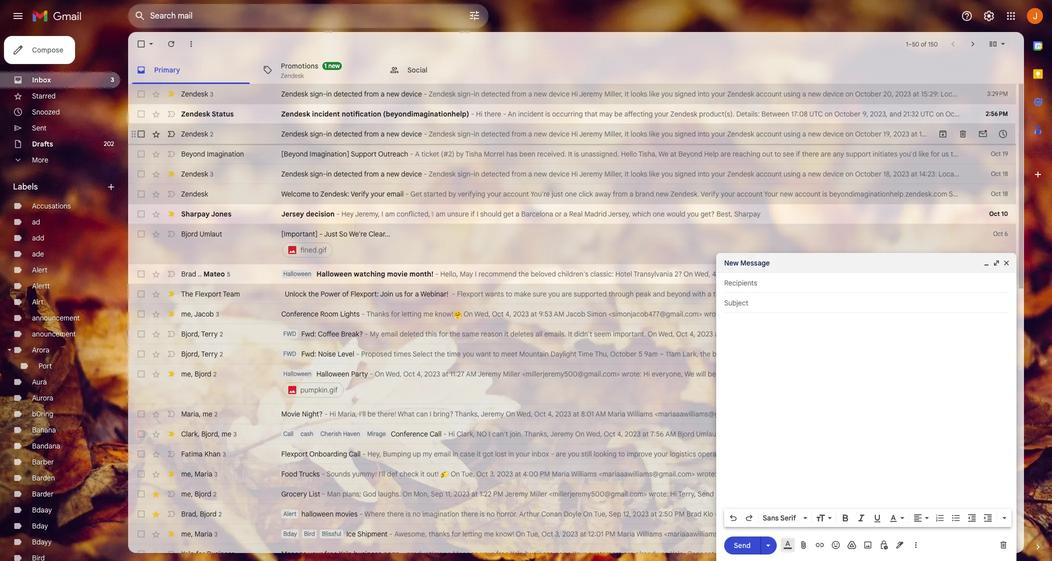 Task type: locate. For each thing, give the bounding box(es) containing it.
0 horizontal spatial it
[[421, 470, 425, 479]]

1 inside promotions, one new message, 'tab'
[[324, 62, 327, 69]]

settings image
[[983, 10, 995, 22]]

0 vertical spatial one
[[565, 190, 577, 199]]

ticket
[[422, 150, 439, 159]]

1 horizontal spatial ideas
[[1032, 430, 1049, 439]]

letting
[[402, 310, 422, 319], [463, 530, 482, 539]]

2 vertical spatial location:
[[939, 170, 968, 179]]

labels heading
[[13, 182, 106, 192]]

oct 3 up discard draft ‪(⌘⇧d)‬ icon
[[994, 531, 1008, 538]]

me up 'brad , bjord 2'
[[181, 490, 191, 499]]

1 horizontal spatial your
[[764, 190, 778, 199]]

wrote:
[[906, 270, 926, 279], [704, 310, 724, 319], [877, 330, 897, 339], [622, 370, 642, 379], [753, 410, 773, 419], [805, 430, 825, 439], [697, 470, 717, 479], [649, 490, 669, 499], [795, 510, 815, 519], [762, 530, 782, 539]]

signed for 20,
[[675, 90, 696, 99]]

0 horizontal spatial sharpay
[[181, 210, 210, 219]]

oct 18 for zendesk sign-in detected from a new device - zendesk sign-in detected from a new device hi jeremy miller, it looks like you signed into your zendesk account using a new device on october 18, 2023 at 14:23: location: san diego, ca, united stat
[[991, 170, 1008, 178]]

2 into from the top
[[698, 130, 710, 139]]

for down 13:50:
[[931, 150, 940, 159]]

0 horizontal spatial us
[[395, 290, 403, 299]]

2 18 from the top
[[1003, 190, 1008, 198]]

🌮 image
[[441, 471, 449, 480]]

0 vertical spatial everyone,
[[652, 370, 683, 379]]

ca, up some
[[1002, 90, 1013, 99]]

off
[[922, 350, 931, 359]]

2 beyond from the left
[[679, 150, 703, 159]]

the right "there,"
[[997, 190, 1009, 199]]

alert link
[[32, 266, 47, 275]]

2 manage from the left
[[453, 550, 479, 559]]

in down the "social" tab
[[474, 90, 480, 99]]

2023 down select in the left of the page
[[425, 370, 440, 379]]

18 for zendesk sign-in detected from a new device - zendesk sign-in detected from a new device hi jeremy miller, it looks like you signed into your zendesk account using a new device on october 18, 2023 at 14:23: location: san diego, ca, united stat
[[1003, 170, 1008, 178]]

one
[[565, 190, 577, 199], [653, 210, 665, 219]]

cell containing halloween party
[[281, 370, 1001, 400]]

for up time
[[439, 330, 448, 339]]

8 row from the top
[[128, 224, 1016, 264]]

looks for zendesk sign-in detected from a new device hi jeremy miller, it looks like you signed into your zendesk account using a new device on october 20, 2023 at 15:29: location: oakland, ca, united state
[[631, 90, 648, 99]]

in down promotions, one new message, 'tab'
[[326, 90, 332, 99]]

am
[[385, 210, 395, 219], [436, 210, 446, 219]]

you right time
[[463, 350, 474, 359]]

1 horizontal spatial looking
[[881, 450, 904, 459]]

clark , bjord , me 3
[[181, 430, 237, 439]]

beyondimaginationhelp.zendesk.com
[[830, 190, 948, 199]]

18
[[1003, 170, 1008, 178], [1003, 190, 1008, 198]]

150
[[929, 40, 938, 48]]

14 row from the top
[[128, 365, 1016, 405]]

october left 19,
[[855, 130, 882, 139]]

to right known
[[749, 350, 756, 359]]

0 horizontal spatial looking
[[594, 450, 617, 459]]

1 vertical spatial it
[[477, 450, 481, 459]]

terry
[[201, 330, 218, 339], [201, 350, 218, 359]]

row containing zendesk status
[[128, 104, 1052, 124]]

2 oct 18 from the top
[[991, 190, 1008, 198]]

promotions
[[281, 61, 318, 70]]

toolbar inside row
[[933, 129, 1013, 139]]

maria
[[181, 410, 199, 419], [608, 410, 626, 419], [195, 470, 212, 479], [552, 470, 570, 479], [195, 530, 212, 539], [617, 530, 635, 539]]

zendesk 3 for zendesk sign-in detected from a new device - zendesk sign-in detected from a new device hi jeremy miller, it looks like you signed into your zendesk account using a new device on october 20, 2023 at 15:29: location: oakland, ca, united state
[[181, 89, 213, 98]]

i'll
[[359, 410, 366, 419], [379, 470, 385, 479]]

0 vertical spatial sep
[[431, 490, 443, 499]]

, for 13th row
[[198, 350, 200, 359]]

from up notification
[[364, 90, 379, 99]]

promotions, one new message, tab
[[255, 56, 381, 84]]

for down imagination
[[452, 530, 461, 539]]

0 vertical spatial miller,
[[605, 90, 623, 99]]

no
[[477, 430, 487, 439]]

0 vertical spatial i'll
[[359, 410, 366, 419]]

us left begin
[[942, 150, 949, 159]]

support image
[[961, 10, 973, 22]]

1 sharpay from the left
[[181, 210, 210, 219]]

october
[[855, 90, 882, 99], [835, 110, 861, 119], [946, 110, 972, 119], [855, 130, 882, 139], [855, 170, 882, 179], [611, 350, 637, 359]]

20, left 2:56 pm
[[974, 110, 984, 119]]

1 vertical spatial jeremy,
[[732, 470, 757, 479]]

did.
[[743, 310, 755, 319]]

1 me , bjord 2 from the top
[[181, 370, 217, 379]]

would
[[667, 210, 686, 219]]

2
[[210, 130, 213, 138], [220, 331, 223, 338], [220, 351, 223, 358], [213, 371, 217, 378], [214, 411, 218, 418], [213, 491, 217, 498], [219, 511, 222, 518]]

<mariaaawilliams@gmail.com> up conference call - hi clark, no i can't join. thanks, jeremy on wed, oct 4, 2023 at 7:56 am bjord umlaut <sicritbjordd@gmail.com> wrote: no grand idea was ever born in a conference, but a lot of foolish ideas
[[655, 410, 751, 419]]

bulleted list ‪(⌘⇧8)‬ image
[[951, 514, 961, 524]]

jeremy down subject field
[[860, 310, 883, 319]]

1 vertical spatial williams
[[571, 470, 597, 479]]

the left same
[[450, 330, 460, 339]]

into down help
[[698, 170, 710, 179]]

primary
[[154, 65, 180, 74]]

jeremy down want
[[478, 370, 501, 379]]

row containing maria
[[128, 405, 1016, 425]]

numbered list ‪(⌘⇧7)‬ image
[[935, 514, 945, 524]]

on
[[684, 270, 693, 279], [464, 310, 473, 319], [757, 310, 766, 319], [648, 330, 657, 339], [375, 370, 384, 379], [506, 410, 515, 419], [575, 430, 585, 439], [451, 470, 460, 479], [403, 490, 412, 499], [583, 510, 593, 519], [516, 530, 525, 539]]

🤗 image
[[454, 311, 462, 319]]

ice
[[877, 530, 887, 539]]

2 oct 3 from the top
[[994, 531, 1008, 538]]

oct down "diego," at the right
[[991, 190, 1001, 198]]

lights
[[340, 310, 360, 319]]

business down arthur at the bottom of the page
[[526, 550, 553, 559]]

account for get started by verifying your account you're just one click away from a brand new zendesk. verify your account your new account is beyondimaginationhelp.zendesk.com see you there, the zendesk team
[[795, 190, 821, 199]]

1 vertical spatial alert
[[283, 511, 297, 518]]

more image
[[186, 39, 196, 49]]

up
[[868, 550, 877, 559]]

hi inside cell
[[644, 370, 650, 379]]

1 horizontal spatial utc
[[921, 110, 934, 119]]

using for 20,
[[784, 90, 801, 99]]

1 signed from the top
[[675, 90, 696, 99]]

thanks down imagination
[[429, 530, 450, 539]]

of left ice at the bottom of the page
[[869, 530, 875, 539]]

21:32
[[904, 110, 919, 119]]

main content
[[128, 32, 1052, 562]]

3 inside clark , bjord , me 3
[[234, 431, 237, 438]]

brad , bjord 2
[[181, 510, 222, 519]]

italic ‪(⌘i)‬ image
[[857, 514, 867, 524]]

oct 10
[[990, 210, 1008, 218]]

1 horizontal spatial miller
[[530, 490, 547, 499]]

1 horizontal spatial letting
[[463, 530, 482, 539]]

insert emoji ‪(⌘⇧2)‬ image
[[831, 541, 841, 551]]

advanced search options image
[[465, 6, 485, 26]]

Subject field
[[725, 298, 1009, 308]]

17 row from the top
[[128, 445, 1016, 465]]

alert inside alert halloween movies - where there is no imagination there is no horror. arthur conan doyle on tue, sep 12, 2023 at 2:50 pm brad klo <klobrad84@gmail.com> wrote: hey guys what are your favorite halloween movies?
[[283, 511, 297, 518]]

main menu image
[[12, 10, 24, 22]]

2 zendesk 3 from the top
[[181, 169, 213, 179]]

beyond down zendesk 2
[[181, 150, 205, 159]]

10 row from the top
[[128, 284, 1052, 304]]

wed, down times at the left of the page
[[386, 370, 402, 379]]

2 join from the left
[[896, 290, 909, 299]]

0 horizontal spatial page
[[384, 550, 400, 559]]

1 page from the left
[[384, 550, 400, 559]]

cell containing [important] - just so we're clear...
[[281, 229, 966, 259]]

on right the party
[[375, 370, 384, 379]]

1 thanks from the left
[[429, 530, 450, 539]]

1 horizontal spatial jacob
[[566, 310, 586, 319]]

like for 18,
[[649, 170, 660, 179]]

send right terry,
[[698, 490, 714, 499]]

clark
[[181, 430, 198, 439]]

1 beyond from the left
[[181, 150, 205, 159]]

oct 19
[[991, 150, 1008, 158]]

1 oct 3 from the top
[[994, 511, 1008, 518]]

at left 15:29:
[[913, 90, 920, 99]]

0 horizontal spatial halloween
[[302, 510, 334, 519]]

1 vertical spatial <sicritbjordd@gmail.com>
[[793, 330, 876, 339]]

10
[[1002, 210, 1008, 218]]

terry for fwd: noise level
[[201, 350, 218, 359]]

i right know
[[984, 450, 986, 459]]

letting down 1:22
[[463, 530, 482, 539]]

1 vertical spatial if
[[471, 210, 475, 219]]

labels navigation
[[0, 32, 128, 562]]

we right tisha,
[[659, 150, 669, 159]]

are up black
[[959, 270, 970, 279]]

1 zendesk 3 from the top
[[181, 89, 213, 98]]

initiates
[[873, 150, 898, 159]]

1 fwd: from the top
[[301, 330, 316, 339]]

, for third row from the bottom of the main content containing promotions
[[196, 510, 198, 519]]

1 bjord , terry 2 from the top
[[181, 330, 223, 339]]

insert signature image
[[895, 541, 905, 551]]

on inside cell
[[824, 370, 832, 379]]

1 horizontal spatial bday
[[283, 531, 297, 538]]

on right 🌮 icon
[[451, 470, 460, 479]]

been
[[520, 150, 536, 159]]

to right out
[[775, 150, 781, 159]]

jeremy inside cell
[[478, 370, 501, 379]]

just left let
[[917, 450, 929, 459]]

wrote: left yes,
[[704, 310, 724, 319]]

2 verify from the left
[[701, 190, 719, 199]]

me , bjord 2 for 9th row from the bottom of the main content containing promotions
[[181, 370, 217, 379]]

18 row from the top
[[128, 465, 1016, 485]]

break?
[[341, 330, 363, 339]]

bday link
[[32, 522, 48, 531]]

to left the 'zendesk:'
[[312, 190, 319, 199]]

oct 3 right indent more ‪(⌘])‬ image
[[994, 511, 1008, 518]]

2 horizontal spatial call
[[430, 430, 442, 439]]

fwd for fwd: coffee break?
[[283, 330, 296, 338]]

ice shipment - awesome, thanks for letting me know! on tue, oct 3, 2023 at 12:01 pm maria williams <mariaaawilliams@gmail.com> wrote: hey jeremy, the shipment of ice has arrived, thanks for the heads up!
[[346, 530, 1005, 539]]

3 looks from the top
[[631, 170, 648, 179]]

feeling
[[1034, 270, 1052, 279]]

oct 3 for ice shipment - awesome, thanks for letting me know! on tue, oct 3, 2023 at 12:01 pm maria williams <mariaaawilliams@gmail.com> wrote: hey jeremy, the shipment of ice has arrived, thanks for the heads up!
[[994, 531, 1008, 538]]

shadows
[[984, 270, 1012, 279]]

oct 4 down the cyber
[[993, 310, 1008, 318]]

more send options image
[[764, 541, 774, 551]]

18 right "there,"
[[1003, 190, 1008, 198]]

2 vertical spatial <sicritbjordd@gmail.com>
[[721, 430, 803, 439]]

2 vertical spatial into
[[698, 170, 710, 179]]

join left us
[[896, 290, 909, 299]]

5 inside brad .. mateo 5
[[227, 271, 230, 278]]

1 horizontal spatial if
[[796, 150, 801, 159]]

2 vertical spatial using
[[784, 170, 801, 179]]

1 halloween from the left
[[302, 510, 334, 519]]

2 signed from the top
[[675, 130, 696, 139]]

1 horizontal spatial jeremy,
[[732, 470, 757, 479]]

21 row from the top
[[128, 525, 1016, 545]]

1 horizontal spatial 3,
[[555, 530, 561, 539]]

1 looks from the top
[[631, 90, 648, 99]]

at left the 14:23:
[[911, 170, 918, 179]]

2 horizontal spatial jeremy,
[[798, 530, 822, 539]]

2 page from the left
[[555, 550, 571, 559]]

2 row from the top
[[128, 104, 1052, 124]]

1 horizontal spatial alert
[[283, 511, 297, 518]]

3 signed from the top
[[675, 170, 696, 179]]

united right nc,
[[1017, 130, 1038, 139]]

0 vertical spatial know!
[[435, 310, 454, 319]]

0 horizontal spatial conference
[[281, 310, 319, 319]]

1 right promotions
[[324, 62, 327, 69]]

oct up lark,
[[676, 330, 688, 339]]

help
[[704, 150, 719, 159]]

1 vertical spatial one
[[653, 210, 665, 219]]

alert for alert halloween movies - where there is no imagination there is no horror. arthur conan doyle on tue, sep 12, 2023 at 2:50 pm brad klo <klobrad84@gmail.com> wrote: hey guys what are your favorite halloween movies?
[[283, 511, 297, 518]]

3 inside me , jacob 3
[[216, 311, 219, 318]]

1 vertical spatial sep
[[609, 510, 621, 519]]

alert inside labels navigation
[[32, 266, 47, 275]]

united for stat
[[1017, 130, 1038, 139]]

0 vertical spatial zendesk 3
[[181, 89, 213, 98]]

costume
[[915, 370, 943, 379]]

looking
[[594, 450, 617, 459], [881, 450, 904, 459]]

location: for san
[[939, 170, 968, 179]]

sign- down the "social" tab
[[458, 90, 474, 99]]

just right you're
[[552, 190, 563, 199]]

bday inside row
[[283, 531, 297, 538]]

- sounds yummy! i'll def check it out!
[[320, 470, 441, 479]]

miller down meet
[[503, 370, 521, 379]]

Search mail text field
[[150, 11, 441, 21]]

0 vertical spatial <sicritbjordd@gmail.com>
[[822, 270, 904, 279]]

see
[[783, 150, 795, 159]]

halloween inside halloween halloween watching movie month! - hello, may i recommend the beloved children's classic: hotel transylvania 2? on wed, 4 oct 2023 at 09:42, bjord umlaut <sicritbjordd@gmail.com> wrote: thoughts are the shadows of our feeling
[[283, 270, 312, 278]]

10/31.
[[834, 370, 851, 379]]

favorite
[[893, 510, 917, 519]]

0 vertical spatial fwd
[[283, 330, 296, 338]]

1 vertical spatial tue,
[[594, 510, 607, 519]]

i'll left def
[[379, 470, 385, 479]]

1 vertical spatial fwd:
[[301, 350, 316, 359]]

detected up the 'zendesk:'
[[334, 170, 362, 179]]

using for 18,
[[784, 170, 801, 179]]

1 2023, from the left
[[870, 110, 888, 119]]

tab list
[[1024, 32, 1052, 526], [128, 56, 1024, 84]]

2 2023, from the left
[[986, 110, 1004, 119]]

2023,
[[870, 110, 888, 119], [986, 110, 1004, 119]]

jeremy,
[[355, 210, 380, 219], [732, 470, 757, 479], [798, 530, 822, 539]]

19 row from the top
[[128, 485, 1016, 505]]

1 horizontal spatial 20,
[[974, 110, 984, 119]]

zendesk sign-in detected from a new device - zendesk sign-in detected from a new device hi jeremy miller, it looks like you signed into your zendesk account using a new device on october 20, 2023 at 15:29: location: oakland, ca, united state
[[281, 90, 1052, 99]]

toggle confidential mode image
[[879, 541, 889, 551]]

cell
[[281, 229, 966, 259], [980, 329, 1016, 339], [980, 349, 1016, 360], [281, 370, 1001, 400], [980, 370, 1016, 380], [980, 410, 1016, 420], [980, 430, 1016, 440], [980, 450, 1016, 460], [980, 470, 1016, 480], [980, 490, 1016, 500]]

12,
[[623, 510, 631, 519]]

stat down upda
[[1040, 130, 1052, 139]]

what right found
[[833, 450, 848, 459]]

sign- up the tisha
[[458, 130, 474, 139]]

0 horizontal spatial manage
[[281, 550, 307, 559]]

send inside button
[[734, 542, 751, 551]]

1 terry from the top
[[201, 330, 218, 339]]

you left were
[[850, 450, 862, 459]]

fwd left noise
[[283, 350, 296, 358]]

1 oct 4 from the top
[[993, 290, 1008, 298]]

2 fwd: from the top
[[301, 350, 316, 359]]

0 horizontal spatial 1
[[324, 62, 327, 69]]

miller, down may
[[605, 130, 623, 139]]

tue, down arthur at the bottom of the page
[[527, 530, 540, 539]]

Message Body text field
[[725, 318, 1009, 507]]

close image
[[1003, 259, 1011, 267]]

22 row from the top
[[128, 545, 1016, 562]]

2 using from the top
[[784, 130, 801, 139]]

minimize image
[[983, 259, 991, 267]]

toolbar
[[933, 129, 1013, 139]]

13 row from the top
[[128, 344, 1016, 365]]

alertt
[[32, 282, 50, 291]]

3 using from the top
[[784, 170, 801, 179]]

terry for fwd: coffee break?
[[201, 330, 218, 339]]

sign
[[852, 550, 866, 559]]

welcome
[[281, 190, 311, 199]]

conference for conference room lights
[[281, 310, 319, 319]]

b0ring link
[[32, 410, 53, 419]]

no
[[826, 430, 835, 439]]

15 row from the top
[[128, 405, 1016, 425]]

0 vertical spatial me , bjord 2
[[181, 370, 217, 379]]

18 for welcome to zendesk: verify your email - get started by verifying your account you're just one click away from a brand new zendesk. verify your account your new account is beyondimaginationhelp.zendesk.com see you there, the zendesk team
[[1003, 190, 1008, 198]]

in left "case"
[[453, 450, 458, 459]]

in inside cell
[[963, 370, 969, 379]]

are right help
[[721, 150, 731, 159]]

2 horizontal spatial free
[[818, 550, 831, 559]]

bjord , terry 2 for fwd: coffee break?
[[181, 330, 223, 339]]

hi
[[572, 90, 578, 99], [476, 110, 483, 119], [572, 130, 578, 139], [572, 170, 578, 179], [644, 370, 650, 379], [330, 410, 336, 419], [449, 430, 455, 439], [671, 490, 677, 499]]

2 business from the left
[[526, 550, 553, 559]]

16 row from the top
[[128, 425, 1049, 445]]

1 horizontal spatial 5
[[639, 350, 643, 359]]

using
[[784, 90, 801, 99], [784, 130, 801, 139], [784, 170, 801, 179]]

2 horizontal spatial it
[[505, 330, 509, 339]]

night?
[[302, 410, 323, 419]]

0 horizontal spatial 5
[[227, 271, 230, 278]]

location: right 15:29:
[[941, 90, 971, 99]]

0 vertical spatial your
[[764, 190, 778, 199]]

sep
[[431, 490, 443, 499], [609, 510, 621, 519]]

1 vertical spatial signed
[[675, 130, 696, 139]]

jersey decision - hey jeremy, i am conflicted, i am unsure if i should get a barcelona or a real madrid jersey, which one would you get? best, sharpay
[[281, 210, 761, 219]]

through
[[609, 290, 634, 299]]

0 vertical spatial me , maria 3
[[181, 470, 218, 479]]

3 inside fatima khan 3
[[223, 451, 226, 458]]

send
[[698, 490, 714, 499], [734, 542, 751, 551]]

we've
[[942, 330, 960, 339]]

2 oct 4 from the top
[[993, 310, 1008, 318]]

with right off
[[933, 350, 946, 359]]

email down reactor
[[984, 370, 1001, 379]]

1 miller, from the top
[[605, 90, 623, 99]]

0 horizontal spatial am
[[385, 210, 395, 219]]

1 for 1 new
[[324, 62, 327, 69]]

be up office
[[758, 350, 766, 359]]

, for row containing clark
[[198, 430, 200, 439]]

simon
[[587, 310, 607, 319]]

2 miller, from the top
[[605, 130, 623, 139]]

0 vertical spatial thanks,
[[455, 410, 480, 419]]

search mail image
[[131, 7, 149, 25]]

incident left notification
[[312, 110, 340, 119]]

there
[[484, 110, 501, 119], [802, 150, 819, 159], [387, 510, 404, 519], [461, 510, 478, 519]]

power
[[321, 290, 341, 299]]

202
[[104, 140, 114, 148]]

signed up "zendesk incident notification (beyondimaginationhelp) - hi there - an incident is occurring that may be affecting your zendesk product(s). details: between 17:08 utc on october 9, 2023, and 21:32 utc on october 20, 2023, some bulk upda" at the top
[[675, 90, 696, 99]]

row
[[128, 84, 1052, 104], [128, 104, 1052, 124], [128, 124, 1052, 144], [128, 144, 1016, 164], [128, 164, 1052, 184], [128, 184, 1052, 204], [128, 204, 1016, 224], [128, 224, 1016, 264], [128, 264, 1052, 284], [128, 284, 1052, 304], [128, 304, 1016, 324], [128, 324, 1016, 344], [128, 344, 1016, 365], [128, 365, 1016, 405], [128, 405, 1016, 425], [128, 425, 1049, 445], [128, 445, 1016, 465], [128, 465, 1016, 485], [128, 485, 1016, 505], [128, 505, 1016, 525], [128, 525, 1016, 545], [128, 545, 1016, 562]]

4 row from the top
[[128, 144, 1016, 164]]

halloween
[[317, 270, 352, 279], [283, 270, 312, 278], [317, 370, 349, 379], [770, 370, 803, 379], [283, 371, 312, 378]]

sans serif option
[[761, 514, 802, 524]]

row containing clark
[[128, 425, 1049, 445]]

2:56 pm
[[986, 110, 1008, 118]]

me , bjord 2
[[181, 370, 217, 379], [181, 490, 217, 499]]

1 into from the top
[[698, 90, 710, 99]]

0 horizontal spatial beyond
[[181, 150, 205, 159]]

0 vertical spatial what
[[833, 450, 848, 459]]

looks for zendesk sign-in detected from a new device hi jeremy miller, it looks like you signed into your zendesk account using a new device on october 19, 2023 at 13:50: location: charlotte, nc, united stat
[[631, 130, 648, 139]]

tab list containing promotions
[[128, 56, 1024, 84]]

3 into from the top
[[698, 170, 710, 179]]

2 terry from the top
[[201, 350, 218, 359]]

11 row from the top
[[128, 304, 1016, 324]]

port
[[39, 362, 52, 371]]

everyone, up if
[[789, 410, 820, 419]]

and right peak
[[653, 290, 665, 299]]

the left beloved
[[519, 270, 529, 279]]

7 row from the top
[[128, 204, 1016, 224]]

3 yelp from the left
[[511, 550, 524, 559]]

2023 inside cell
[[425, 370, 440, 379]]

2023 up deletes
[[513, 310, 529, 319]]

1 horizontal spatial send
[[734, 542, 751, 551]]

miller, for zendesk sign-in detected from a new device hi jeremy miller, it looks like you signed into your zendesk account using a new device on october 20, 2023 at 15:29: location: oakland, ca, united state
[[605, 90, 623, 99]]

row containing the flexport team
[[128, 284, 1052, 304]]

your inside cell
[[899, 370, 913, 379]]

hey left guys
[[817, 510, 829, 519]]

has left been
[[506, 150, 518, 159]]

None checkbox
[[136, 109, 146, 119], [136, 169, 146, 179], [136, 189, 146, 199], [136, 329, 146, 339], [136, 370, 146, 380], [136, 430, 146, 440], [136, 470, 146, 480], [136, 490, 146, 500], [136, 109, 146, 119], [136, 169, 146, 179], [136, 189, 146, 199], [136, 329, 146, 339], [136, 370, 146, 380], [136, 430, 146, 440], [136, 470, 146, 480], [136, 490, 146, 500]]

2 bjord , terry 2 from the top
[[181, 350, 223, 359]]

zendesk 3 up zendesk status
[[181, 89, 213, 98]]

0 horizontal spatial jacob
[[194, 310, 214, 319]]

0 horizontal spatial if
[[471, 210, 475, 219]]

at left 8:26
[[715, 330, 721, 339]]

1 vertical spatial into
[[698, 130, 710, 139]]

location: for oakland,
[[941, 90, 971, 99]]

fwd inside the fwd fwd: coffee break? - my email deleted this for the same reason it deletes all emails. it didn't seem important. on wed, oct 4, 2023 at 8:26 am bjord umlaut <sicritbjordd@gmail.com> wrote: seems to me we've
[[283, 330, 296, 338]]

oct 18
[[991, 170, 1008, 178], [991, 190, 1008, 198]]

9 row from the top
[[128, 264, 1052, 284]]

0 vertical spatial we
[[659, 150, 669, 159]]

from
[[364, 90, 379, 99], [512, 90, 527, 99], [364, 130, 379, 139], [512, 130, 527, 139], [364, 170, 379, 179], [512, 170, 527, 179], [613, 190, 628, 199]]

1 manage from the left
[[281, 550, 307, 559]]

0 vertical spatial <mariaaawilliams@gmail.com>
[[655, 410, 751, 419]]

let
[[931, 450, 938, 459]]

None checkbox
[[136, 39, 146, 49], [136, 89, 146, 99], [136, 129, 146, 139], [136, 149, 146, 159], [136, 209, 146, 219], [136, 229, 146, 239], [136, 269, 146, 279], [136, 289, 146, 299], [136, 309, 146, 319], [136, 349, 146, 360], [136, 410, 146, 420], [136, 450, 146, 460], [136, 510, 146, 520], [136, 530, 146, 540], [136, 550, 146, 560], [136, 39, 146, 49], [136, 89, 146, 99], [136, 129, 146, 139], [136, 149, 146, 159], [136, 209, 146, 219], [136, 229, 146, 239], [136, 269, 146, 279], [136, 289, 146, 299], [136, 309, 146, 319], [136, 349, 146, 360], [136, 410, 146, 420], [136, 450, 146, 460], [136, 510, 146, 520], [136, 530, 146, 540], [136, 550, 146, 560]]

2 am from the left
[[436, 210, 446, 219]]

2 vertical spatial has
[[888, 530, 900, 539]]

1 horizontal spatial halloween
[[919, 510, 951, 519]]

1 vertical spatial ideas
[[1032, 430, 1049, 439]]

are right 'inbox'
[[556, 450, 566, 459]]

click
[[579, 190, 593, 199]]

row containing yelp for business
[[128, 545, 1016, 562]]

it right reason
[[505, 330, 509, 339]]

oct 3 for alert halloween movies - where there is no imagination there is no horror. arthur conan doyle on tue, sep 12, 2023 at 2:50 pm brad klo <klobrad84@gmail.com> wrote: hey guys what are your favorite halloween movies?
[[994, 511, 1008, 518]]

1 fwd from the top
[[283, 330, 296, 338]]

0 horizontal spatial thanks,
[[455, 410, 480, 419]]

wed, up "join."
[[517, 410, 533, 419]]

0 horizontal spatial 2023,
[[870, 110, 888, 119]]

2 me , maria 3 from the top
[[181, 530, 218, 539]]

wrote: down jer
[[795, 510, 815, 519]]

1 horizontal spatial 2023,
[[986, 110, 1004, 119]]

12 row from the top
[[128, 324, 1016, 344]]

klo
[[704, 510, 714, 519]]

1 oct 18 from the top
[[991, 170, 1008, 178]]

0 horizontal spatial utc
[[810, 110, 823, 119]]

[beyond
[[281, 150, 308, 159]]

0 vertical spatial looks
[[631, 90, 648, 99]]

aug
[[785, 310, 798, 319]]

3 miller, from the top
[[605, 170, 623, 179]]

1 vertical spatial has
[[890, 350, 901, 359]]

me down 'webinar!' on the left bottom of the page
[[424, 310, 433, 319]]

oct 4
[[993, 290, 1008, 298], [993, 310, 1008, 318]]

jersey,
[[608, 210, 631, 219]]

madrid
[[585, 210, 607, 219]]

3 oct 3 from the top
[[994, 551, 1008, 558]]

main content containing promotions
[[128, 32, 1052, 562]]

, for row containing maria
[[199, 410, 201, 419]]

onboarding
[[309, 450, 347, 459]]

in right born
[[920, 430, 925, 439]]

maria up grocery list - man plans; god laughs. on mon, sep 11, 2023 at 1:22 pm jeremy miller <millerjeremy500@gmail.com> wrote: hi terry, send me your grocery list. thanks, jer
[[552, 470, 570, 479]]

flexport down may in the left top of the page
[[457, 290, 484, 299]]

2 vertical spatial thanks,
[[783, 490, 807, 499]]

None search field
[[128, 4, 489, 28]]

verify up get?
[[701, 190, 719, 199]]

it
[[505, 330, 509, 339], [477, 450, 481, 459], [421, 470, 425, 479]]

, for 18th row from the top of the main content containing promotions
[[191, 470, 193, 479]]

tab list right the cyber
[[1024, 32, 1052, 526]]

miller inside cell
[[503, 370, 521, 379]]

you right if
[[799, 450, 811, 459]]

b0ring
[[32, 410, 53, 419]]

fwd inside fwd fwd: noise level - proposed times select the time you want to meet mountain daylight time thu, october 5 9am – 11am lark, the bird known to be a compartmental disaster by the fda, has made off with the auxiliary reactor
[[283, 350, 296, 358]]

recipients
[[725, 279, 758, 288]]

1 horizontal spatial join
[[896, 290, 909, 299]]

2 fwd from the top
[[283, 350, 296, 358]]

refresh image
[[166, 39, 176, 49]]

friday
[[977, 290, 997, 299]]

0 horizontal spatial just
[[552, 190, 563, 199]]

0 horizontal spatial this
[[426, 330, 437, 339]]

jeremy
[[579, 90, 603, 99], [579, 130, 603, 139], [579, 170, 603, 179], [860, 310, 883, 319], [478, 370, 501, 379], [481, 410, 504, 419], [550, 430, 574, 439], [505, 490, 528, 499]]

0 horizontal spatial thanks
[[429, 530, 450, 539]]

hey,
[[368, 450, 381, 459]]

united up team
[[1019, 170, 1040, 179]]

halloween inside halloween halloween party - on wed, oct 4, 2023 at 11:27 am jeremy miller <millerjeremy500@gmail.com> wrote: hi everyone, we will be having an office halloween party on 10/31. please submit your costume ideas in this email
[[283, 371, 312, 378]]

be left there!
[[368, 410, 376, 419]]

fwd for fwd: noise level
[[283, 350, 296, 358]]

2 looks from the top
[[631, 130, 648, 139]]

zendesk sign-in detected from a new device - zendesk sign-in detected from a new device hi jeremy miller, it looks like you signed into your zendesk account using a new device on october 18, 2023 at 14:23: location: san diego, ca, united stat
[[281, 170, 1052, 179]]

1 vertical spatial 18
[[1003, 190, 1008, 198]]

united for state
[[1015, 90, 1036, 99]]

1 using from the top
[[784, 90, 801, 99]]

trucks
[[299, 470, 320, 479]]

with right beyond
[[693, 290, 706, 299]]

into for 18,
[[698, 170, 710, 179]]

wed, down 8:01 on the bottom of page
[[586, 430, 602, 439]]

the up me , jacob 3
[[181, 290, 193, 299]]

1 horizontal spatial this
[[971, 370, 982, 379]]

2 no from the left
[[487, 510, 495, 519]]

on right doyle
[[583, 510, 593, 519]]

food trucks
[[281, 470, 320, 479]]

your
[[764, 190, 778, 199], [573, 550, 587, 559]]

2 me , bjord 2 from the top
[[181, 490, 217, 499]]

1 18 from the top
[[1003, 170, 1008, 178]]

pop out image
[[993, 259, 1001, 267]]



Task type: describe. For each thing, give the bounding box(es) containing it.
1 horizontal spatial just
[[821, 410, 835, 419]]

row containing fatima khan
[[128, 445, 1016, 465]]

plans;
[[343, 490, 361, 499]]

of left our
[[1014, 270, 1020, 279]]

new inside 'tab'
[[328, 62, 340, 69]]

like for 20,
[[649, 90, 660, 99]]

god
[[363, 490, 376, 499]]

0 vertical spatial <millerjeremy500@gmail.com>
[[904, 310, 1002, 319]]

aura link
[[32, 378, 47, 387]]

looks for zendesk sign-in detected from a new device hi jeremy miller, it looks like you signed into your zendesk account using a new device on october 18, 2023 at 14:23: location: san diego, ca, united stat
[[631, 170, 648, 179]]

3 free from the left
[[818, 550, 831, 559]]

me down fatima
[[181, 470, 191, 479]]

wrote: up 2:50
[[649, 490, 669, 499]]

oct left 10
[[990, 210, 1000, 218]]

on up "join."
[[506, 410, 515, 419]]

1 free from the left
[[325, 550, 337, 559]]

4, down movie night? - hi maria, i'll be there! what can i bring? thanks, jeremy on wed, oct 4, 2023 at 8:01 am maria williams <mariaaawilliams@gmail.com> wrote: hey everyone, just sending a friendly invitation for
[[617, 430, 623, 439]]

it for zendesk sign-in detected from a new device hi jeremy miller, it looks like you signed into your zendesk account using a new device on october 20, 2023 at 15:29: location: oakland, ca, united state
[[625, 90, 629, 99]]

the flexport team
[[181, 290, 240, 299]]

for right the invitation
[[926, 410, 935, 419]]

, for 19th row from the top
[[191, 490, 193, 499]]

0 vertical spatial 4
[[712, 270, 717, 279]]

, for second row from the bottom
[[191, 530, 193, 539]]

hello
[[621, 150, 637, 159]]

alert for alert
[[32, 266, 47, 275]]

using for 19,
[[784, 130, 801, 139]]

sure
[[533, 290, 547, 299]]

pm right 8:30
[[849, 310, 859, 319]]

all
[[536, 330, 543, 339]]

alrt
[[32, 298, 43, 307]]

0 vertical spatial the
[[997, 190, 1009, 199]]

2 vertical spatial united
[[1019, 170, 1040, 179]]

for,
[[905, 450, 915, 459]]

bdayy
[[32, 538, 52, 547]]

i right may in the left top of the page
[[475, 270, 477, 279]]

2 looking from the left
[[881, 450, 904, 459]]

account for zendesk sign-in detected from a new device hi jeremy miller, it looks like you signed into your zendesk account using a new device on october 20, 2023 at 15:29: location: oakland, ca, united state
[[756, 90, 782, 99]]

1 vertical spatial stat
[[1041, 170, 1052, 179]]

zendesk 2
[[181, 129, 213, 138]]

accusations link
[[32, 202, 71, 211]]

0 vertical spatial stat
[[1040, 130, 1052, 139]]

state
[[1037, 90, 1052, 99]]

9am
[[644, 350, 658, 359]]

hey down operations
[[719, 470, 731, 479]]

2 horizontal spatial miller
[[885, 310, 903, 319]]

oct down the cyber
[[993, 310, 1003, 318]]

2 horizontal spatial tue,
[[594, 510, 607, 519]]

chain?
[[771, 450, 791, 459]]

indent more ‪(⌘])‬ image
[[983, 514, 993, 524]]

miller, for zendesk sign-in detected from a new device hi jeremy miller, it looks like you signed into your zendesk account using a new device on october 18, 2023 at 14:23: location: san diego, ca, united stat
[[605, 170, 623, 179]]

0 horizontal spatial ideas
[[945, 370, 962, 379]]

didn't
[[574, 330, 592, 339]]

product(s).
[[699, 110, 735, 119]]

account for zendesk sign-in detected from a new device hi jeremy miller, it looks like you signed into your zendesk account using a new device on october 19, 2023 at 13:50: location: charlotte, nc, united stat
[[756, 130, 782, 139]]

jer
[[809, 490, 819, 499]]

from down support
[[364, 170, 379, 179]]

signed for 19,
[[675, 130, 696, 139]]

affecting
[[625, 110, 653, 119]]

0 horizontal spatial 20,
[[884, 90, 894, 99]]

labels
[[13, 182, 38, 192]]

2 horizontal spatial thanks,
[[783, 490, 807, 499]]

50
[[912, 40, 920, 48]]

row containing beyond imagination
[[128, 144, 1016, 164]]

ade
[[32, 250, 44, 259]]

older image
[[968, 39, 978, 49]]

1 verify from the left
[[351, 190, 369, 199]]

2 halloween from the left
[[919, 510, 951, 519]]

imagination
[[207, 150, 244, 159]]

0 vertical spatial if
[[796, 150, 801, 159]]

1 row from the top
[[128, 84, 1052, 104]]

are down "children's"
[[562, 290, 572, 299]]

2 horizontal spatial 5
[[1005, 270, 1008, 278]]

1 for 1 50 of 150
[[906, 40, 909, 48]]

horror.
[[497, 510, 518, 519]]

1 50 of 150
[[906, 40, 938, 48]]

by right now
[[765, 550, 772, 559]]

for left business
[[196, 550, 205, 559]]

discard draft ‪(⌘⇧d)‬ image
[[999, 541, 1009, 551]]

[important]
[[281, 230, 318, 239]]

2023 up bird
[[697, 330, 713, 339]]

oct 4 for thanks for letting me know!
[[993, 310, 1008, 318]]

an
[[741, 370, 749, 379]]

oct 4 for flexport wants to make sure you are supported through peak and beyond with a tailored webinar. also new offerings and features! eguide join us prepare for black friday cyber monday (b
[[993, 290, 1008, 298]]

0 horizontal spatial one
[[565, 190, 577, 199]]

at left 8:30
[[825, 310, 831, 319]]

jeremy down that
[[579, 130, 603, 139]]

in up imagination]
[[326, 130, 332, 139]]

for down bulleted list ‪(⌘⇧8)‬ icon
[[950, 530, 959, 539]]

bandana link
[[32, 442, 60, 451]]

1 no from the left
[[413, 510, 421, 519]]

were
[[863, 450, 879, 459]]

11,
[[445, 490, 452, 499]]

primary tab
[[128, 56, 254, 84]]

2023 up '21:32'
[[896, 90, 911, 99]]

1 vertical spatial <millerjeremy500@gmail.com>
[[522, 370, 620, 379]]

a
[[415, 150, 420, 159]]

the left power
[[308, 290, 319, 299]]

i left 'personally'
[[759, 470, 761, 479]]

2 horizontal spatial flexport
[[457, 290, 484, 299]]

insert files using drive image
[[847, 541, 857, 551]]

me down 'brad , bjord 2'
[[181, 530, 191, 539]]

aurora
[[32, 394, 53, 403]]

me right terry,
[[716, 490, 726, 499]]

1 horizontal spatial thanks,
[[525, 430, 549, 439]]

1 utc from the left
[[810, 110, 823, 119]]

9,
[[863, 110, 869, 119]]

and up 8:30
[[828, 290, 840, 299]]

sign- up imagination]
[[310, 130, 326, 139]]

1 business from the left
[[354, 550, 382, 559]]

miller, for zendesk sign-in detected from a new device hi jeremy miller, it looks like you signed into your zendesk account using a new device on october 19, 2023 at 13:50: location: charlotte, nc, united stat
[[605, 130, 623, 139]]

2 yelp from the left
[[339, 550, 352, 559]]

2 sharpay from the left
[[734, 210, 761, 219]]

2023 down 'new message'
[[732, 270, 747, 279]]

can't
[[492, 430, 508, 439]]

oct right indent more ‪(⌘])‬ image
[[994, 511, 1004, 518]]

coffee
[[318, 330, 339, 339]]

maria down 'brad , bjord 2'
[[195, 530, 212, 539]]

there!
[[378, 410, 396, 419]]

features!
[[842, 290, 870, 299]]

1 yelp from the left
[[181, 550, 194, 559]]

alertt link
[[32, 282, 50, 291]]

of right 50
[[921, 40, 927, 48]]

occurring
[[552, 110, 583, 119]]

detected up an
[[481, 90, 510, 99]]

0 horizontal spatial call
[[283, 431, 294, 438]]

1 incident from the left
[[312, 110, 340, 119]]

4, up lark,
[[690, 330, 696, 339]]

sending
[[836, 410, 862, 419]]

ad
[[32, 218, 40, 227]]

for left black
[[947, 290, 957, 299]]

1 horizontal spatial flexport
[[281, 450, 308, 459]]

this inside cell
[[971, 370, 982, 379]]

account for zendesk sign-in detected from a new device hi jeremy miller, it looks like you signed into your zendesk account using a new device on october 18, 2023 at 14:23: location: san diego, ca, united stat
[[756, 170, 782, 179]]

4 for thanks for letting me know!
[[1005, 310, 1008, 318]]

fatima
[[181, 450, 203, 459]]

14:23:
[[919, 170, 937, 179]]

you right see
[[963, 190, 975, 199]]

are right bold ‪(⌘b)‬ icon
[[865, 510, 875, 519]]

3 inside labels navigation
[[111, 76, 114, 84]]

1 vertical spatial what
[[848, 510, 863, 519]]

i left did.
[[740, 310, 742, 319]]

the left time
[[435, 350, 445, 359]]

4, down select in the left of the page
[[417, 370, 423, 379]]

1 am from the left
[[385, 210, 395, 219]]

oct down new
[[718, 270, 730, 279]]

0 horizontal spatial we
[[659, 150, 669, 159]]

oct down wants
[[492, 310, 504, 319]]

bold ‪(⌘b)‬ image
[[841, 514, 851, 524]]

truck.
[[919, 470, 939, 479]]

everyone, inside cell
[[652, 370, 683, 379]]

oct 18 for welcome to zendesk: verify your email - get started by verifying your account you're just one click away from a brand new zendesk. verify your account your new account is beyondimaginationhelp.zendesk.com see you there, the zendesk team
[[991, 190, 1008, 198]]

sans
[[763, 514, 779, 523]]

conference for conference call - hi clark, no i can't join. thanks, jeremy on wed, oct 4, 2023 at 7:56 am bjord umlaut <sicritbjordd@gmail.com> wrote: no grand idea was ever born in a conference, but a lot of foolish ideas
[[391, 430, 428, 439]]

toggle split pane mode image
[[988, 39, 998, 49]]

bday inside labels navigation
[[32, 522, 48, 531]]

conference room lights
[[281, 310, 360, 319]]

at left 2:50
[[651, 510, 657, 519]]

, for 12th row from the bottom of the main content containing promotions
[[191, 310, 193, 319]]

announcement
[[32, 314, 80, 323]]

2023 right 2, in the right bottom of the page
[[807, 310, 823, 319]]

2 vertical spatial tue,
[[527, 530, 540, 539]]

arora link
[[32, 346, 49, 355]]

at left 9:53
[[531, 310, 537, 319]]

oct down up! in the right of the page
[[994, 551, 1004, 558]]

halloween up power
[[317, 270, 352, 279]]

at left 8:01 on the bottom of page
[[573, 410, 579, 419]]

having
[[718, 370, 739, 379]]

17:08
[[791, 110, 808, 119]]

it for zendesk sign-in detected from a new device hi jeremy miller, it looks like you signed into your zendesk account using a new device on october 19, 2023 at 13:50: location: charlotte, nc, united stat
[[625, 130, 629, 139]]

with right begin
[[979, 150, 992, 159]]

attach files image
[[799, 541, 809, 551]]

reaching
[[733, 150, 761, 159]]

sign- up verifying
[[458, 170, 474, 179]]

grand
[[837, 430, 856, 439]]

fwd: for fwd: coffee break?
[[301, 330, 316, 339]]

brad for ,
[[181, 510, 196, 519]]

redo ‪(⌘y)‬ image
[[745, 514, 755, 524]]

0 vertical spatial has
[[506, 150, 518, 159]]

tailored
[[713, 290, 738, 299]]

2 vertical spatial <mariaaawilliams@gmail.com>
[[664, 530, 761, 539]]

am right 8:01 on the bottom of page
[[596, 410, 606, 419]]

4 for flexport wants to make sure you are supported through peak and beyond with a tailored webinar. also new offerings and features! eguide join us prepare for black friday cyber monday (b
[[1005, 290, 1008, 298]]

signed for 18,
[[675, 170, 696, 179]]

are left any
[[821, 150, 831, 159]]

2023 right 18,
[[894, 170, 910, 179]]

, for 9th row from the bottom of the main content containing promotions
[[191, 370, 193, 379]]

0 horizontal spatial i'll
[[359, 410, 366, 419]]

you left "still"
[[568, 450, 580, 459]]

0 horizontal spatial know!
[[435, 310, 454, 319]]

formatting options toolbar
[[725, 510, 1012, 528]]

0 horizontal spatial flexport
[[195, 290, 221, 299]]

up!
[[995, 530, 1005, 539]]

1 me , maria 3 from the top
[[181, 470, 218, 479]]

insert photo image
[[863, 541, 873, 551]]

submit
[[876, 370, 898, 379]]

2023 right 19,
[[894, 130, 910, 139]]

monday
[[1019, 290, 1045, 299]]

1 vertical spatial the
[[181, 290, 193, 299]]

(beyondimaginationhelp)
[[383, 110, 469, 119]]

like for 19,
[[649, 130, 660, 139]]

office
[[751, 370, 769, 379]]

it right the "received."
[[568, 150, 573, 159]]

2 inside 'brad , bjord 2'
[[219, 511, 222, 518]]

0 vertical spatial tue,
[[462, 470, 475, 479]]

noise
[[318, 350, 336, 359]]

am right 9:53
[[554, 310, 565, 319]]

into for 19,
[[698, 130, 710, 139]]

0 horizontal spatial jeremy,
[[355, 210, 380, 219]]

to left begin
[[951, 150, 958, 159]]

oct up 'inbox'
[[534, 410, 546, 419]]

1 horizontal spatial call
[[349, 450, 361, 459]]

row containing sharpay jones
[[128, 204, 1016, 224]]

1 horizontal spatial i'll
[[379, 470, 385, 479]]

5 row from the top
[[128, 164, 1052, 184]]

0 vertical spatial 3,
[[490, 470, 496, 479]]

social tab
[[382, 56, 508, 84]]

are left already
[[624, 550, 634, 559]]

october up 9,
[[855, 90, 882, 99]]

cyber
[[999, 290, 1018, 299]]

notification
[[342, 110, 381, 119]]

received.
[[537, 150, 567, 159]]

october up charlotte,
[[946, 110, 972, 119]]

, for 11th row from the bottom
[[198, 330, 200, 339]]

3 row from the top
[[128, 124, 1052, 144]]

2023 down doyle
[[563, 530, 578, 539]]

conference call - hi clark, no i can't join. thanks, jeremy on wed, oct 4, 2023 at 7:56 am bjord umlaut <sicritbjordd@gmail.com> wrote: no grand idea was ever born in a conference, but a lot of foolish ideas
[[391, 430, 1049, 439]]

1 horizontal spatial the
[[824, 530, 836, 539]]

like right you'd
[[919, 150, 929, 159]]

2 vertical spatial miller
[[530, 490, 547, 499]]

more formatting options image
[[1000, 514, 1010, 524]]

jeremy right "join."
[[550, 430, 574, 439]]

flexport onboarding call - hey, bumping up my email in case it got lost in your inbox - are you still looking to improve your logistics operations and supply chain? if you found what you were looking for, just let me know and i
[[281, 450, 986, 459]]

away
[[595, 190, 611, 199]]

2 vertical spatial jeremy,
[[798, 530, 822, 539]]

oct down shadows
[[993, 290, 1003, 298]]

oct down movie night? - hi maria, i'll be there! what can i bring? thanks, jeremy on wed, oct 4, 2023 at 8:01 am maria williams <mariaaawilliams@gmail.com> wrote: hey everyone, just sending a friendly invitation for
[[604, 430, 616, 439]]

wed, left aug
[[768, 310, 784, 319]]

conan
[[541, 510, 562, 519]]

i up clear...
[[382, 210, 383, 219]]

alrt link
[[32, 298, 43, 307]]

underline ‪(⌘u)‬ image
[[873, 514, 883, 524]]

the left taco
[[873, 470, 883, 479]]

awesome,
[[394, 530, 427, 539]]

gmail image
[[32, 6, 87, 26]]

cherish
[[321, 431, 342, 438]]

october down the fwd fwd: coffee break? - my email deleted this for the same reason it deletes all emails. it didn't seem important. on wed, oct 4, 2023 at 8:26 am bjord umlaut <sicritbjordd@gmail.com> wrote: seems to me we've
[[611, 350, 637, 359]]

shipment
[[838, 530, 867, 539]]

reason
[[481, 330, 503, 339]]

new message dialog
[[717, 253, 1017, 562]]

but
[[972, 430, 983, 439]]

ice
[[346, 530, 356, 539]]

row containing bjord umlaut
[[128, 224, 1016, 264]]

1 join from the left
[[380, 290, 394, 299]]

movie night? - hi maria, i'll be there! what can i bring? thanks, jeremy on wed, oct 4, 2023 at 8:01 am maria williams <mariaaawilliams@gmail.com> wrote: hey everyone, just sending a friendly invitation for
[[281, 410, 935, 419]]

which
[[633, 210, 651, 219]]

be inside cell
[[708, 370, 716, 379]]

there right imagination
[[461, 510, 478, 519]]

am inside cell
[[466, 370, 477, 379]]

19,
[[884, 130, 892, 139]]

at inside cell
[[442, 370, 448, 379]]

2 inside maria , me 2
[[214, 411, 218, 418]]

1 looking from the left
[[594, 450, 617, 459]]

0 vertical spatial it
[[505, 330, 509, 339]]

0 horizontal spatial just
[[324, 230, 338, 239]]

zendesk 3 for zendesk sign-in detected from a new device - zendesk sign-in detected from a new device hi jeremy miller, it looks like you signed into your zendesk account using a new device on october 18, 2023 at 14:23: location: san diego, ca, united stat
[[181, 169, 213, 179]]

fwd: for fwd: noise level
[[301, 350, 316, 359]]

oct left 6
[[993, 230, 1003, 238]]

2 vertical spatial <millerjeremy500@gmail.com>
[[549, 490, 647, 499]]

1 horizontal spatial know!
[[496, 530, 514, 539]]

tisha
[[466, 150, 482, 159]]

1 horizontal spatial one
[[653, 210, 665, 219]]

2 inside zendesk 2
[[210, 130, 213, 138]]

1 vertical spatial just
[[917, 450, 929, 459]]

indent less ‪(⌘[)‬ image
[[967, 514, 977, 524]]

0 vertical spatial ca,
[[1002, 90, 1013, 99]]

undo ‪(⌘z)‬ image
[[729, 514, 739, 524]]

more options image
[[913, 541, 919, 551]]

zendesk inside promotions, one new message, 'tab'
[[281, 72, 304, 79]]

webinar.
[[739, 290, 766, 299]]

insert link ‪(⌘k)‬ image
[[815, 541, 825, 551]]

send inside row
[[698, 490, 714, 499]]

charlotte,
[[971, 130, 1002, 139]]

2 vertical spatial williams
[[637, 530, 663, 539]]

0 horizontal spatial letting
[[402, 310, 422, 319]]

deleted
[[400, 330, 424, 339]]

bjord , terry 2 for fwd: noise level
[[181, 350, 223, 359]]

1 horizontal spatial sep
[[609, 510, 621, 519]]

beyond imagination
[[181, 150, 244, 159]]

1 vertical spatial ca,
[[1006, 170, 1017, 179]]

details:
[[737, 110, 760, 119]]

1 vertical spatial your
[[573, 550, 587, 559]]

2 utc from the left
[[921, 110, 934, 119]]

0 vertical spatial just
[[552, 190, 563, 199]]

banana
[[32, 426, 56, 435]]

20 row from the top
[[128, 505, 1016, 525]]

umlaut up operations
[[696, 430, 719, 439]]

october left 18,
[[855, 170, 882, 179]]

we inside cell
[[685, 370, 695, 379]]

6 row from the top
[[128, 184, 1052, 204]]

me , bjord 2 for 19th row from the top
[[181, 490, 217, 499]]

barber link
[[32, 458, 54, 467]]

0 vertical spatial williams
[[627, 410, 653, 419]]

unlock
[[285, 290, 307, 299]]

it left the didn't
[[568, 330, 573, 339]]

aurora link
[[32, 394, 53, 403]]

it for zendesk sign-in detected from a new device hi jeremy miller, it looks like you signed into your zendesk account using a new device on october 18, 2023 at 14:23: location: san diego, ca, united stat
[[625, 170, 629, 179]]

2 incident from the left
[[518, 110, 544, 119]]

team
[[1039, 190, 1052, 199]]

me up maria , me 2
[[181, 370, 191, 379]]

bird
[[304, 531, 315, 538]]

you up "zendesk incident notification (beyondimaginationhelp) - hi there - an incident is occurring that may be affecting your zendesk product(s). details: between 17:08 utc on october 9, 2023, and 21:32 utc on october 20, 2023, some bulk upda" at the top
[[662, 90, 673, 99]]

2 thanks from the left
[[927, 530, 949, 539]]

location: for charlotte,
[[940, 130, 969, 139]]

from up an
[[512, 90, 527, 99]]

prepare
[[921, 290, 946, 299]]

into for 20,
[[698, 90, 710, 99]]

so
[[339, 230, 348, 239]]

oct up discard draft ‪(⌘⇧d)‬ icon
[[994, 531, 1004, 538]]

1 horizontal spatial us
[[942, 150, 949, 159]]

brad for ..
[[181, 270, 196, 279]]

jeremy up can't
[[481, 410, 504, 419]]

email right my on the bottom
[[434, 450, 451, 459]]

invitation
[[895, 410, 924, 419]]

wed, right 2?
[[695, 270, 711, 279]]

1 vertical spatial <mariaaawilliams@gmail.com>
[[599, 470, 695, 479]]

2 free from the left
[[496, 550, 509, 559]]

i left should
[[477, 210, 479, 219]]

on right '🤗' icon
[[464, 310, 473, 319]]

our
[[1022, 270, 1033, 279]]

1 horizontal spatial everyone,
[[789, 410, 820, 419]]



Task type: vqa. For each thing, say whether or not it's contained in the screenshot.


